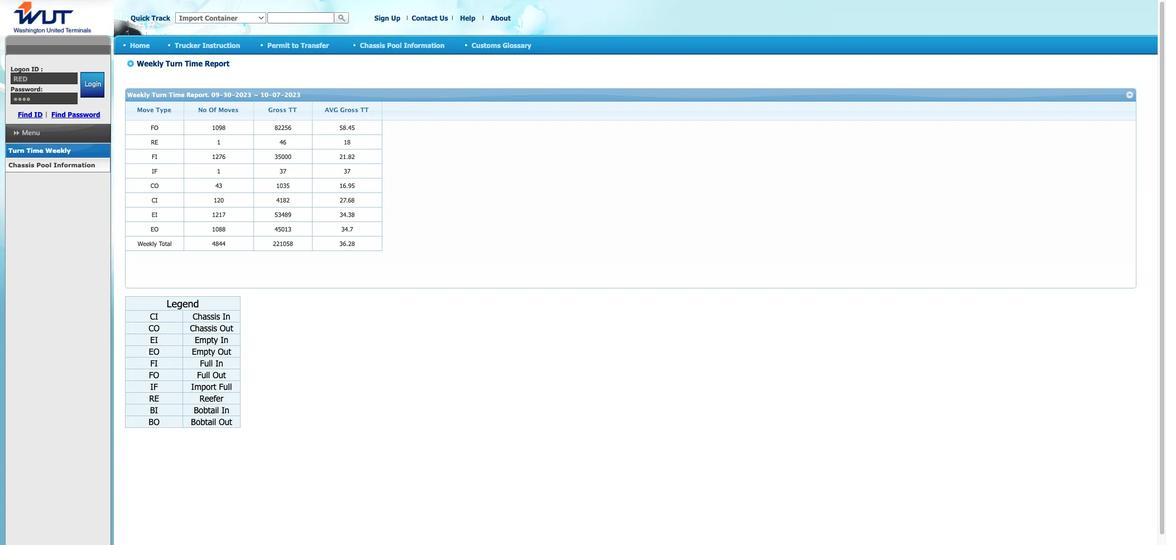 Task type: vqa. For each thing, say whether or not it's contained in the screenshot.
Instruction
yes



Task type: locate. For each thing, give the bounding box(es) containing it.
information down weekly at the top left
[[54, 161, 95, 169]]

0 horizontal spatial information
[[54, 161, 95, 169]]

logon id :
[[11, 65, 43, 73]]

trucker
[[175, 41, 200, 49]]

pool down the turn time weekly
[[36, 161, 51, 169]]

1 vertical spatial pool
[[36, 161, 51, 169]]

2 find from the left
[[51, 111, 66, 118]]

None text field
[[267, 12, 334, 23]]

1 vertical spatial chassis pool information
[[8, 161, 95, 169]]

find left password
[[51, 111, 66, 118]]

id
[[31, 65, 39, 73], [34, 111, 43, 118]]

customs
[[472, 41, 501, 49]]

turn time weekly link
[[5, 143, 111, 158]]

transfer
[[301, 41, 329, 49]]

chassis
[[360, 41, 385, 49], [8, 161, 34, 169]]

home
[[130, 41, 150, 49]]

1 horizontal spatial chassis
[[360, 41, 385, 49]]

find password link
[[51, 111, 100, 118]]

id for logon
[[31, 65, 39, 73]]

instruction
[[202, 41, 240, 49]]

id down password:
[[34, 111, 43, 118]]

contact
[[412, 14, 438, 22]]

chassis down sign on the left top
[[360, 41, 385, 49]]

1 find from the left
[[18, 111, 32, 118]]

0 horizontal spatial pool
[[36, 161, 51, 169]]

contact us link
[[412, 14, 448, 22]]

find
[[18, 111, 32, 118], [51, 111, 66, 118]]

None password field
[[11, 93, 78, 104]]

help
[[460, 14, 475, 22]]

permit to transfer
[[267, 41, 329, 49]]

information
[[404, 41, 445, 49], [54, 161, 95, 169]]

1 vertical spatial id
[[34, 111, 43, 118]]

about
[[491, 14, 511, 22]]

0 vertical spatial id
[[31, 65, 39, 73]]

0 vertical spatial chassis pool information
[[360, 41, 445, 49]]

1 horizontal spatial information
[[404, 41, 445, 49]]

information down contact
[[404, 41, 445, 49]]

turn
[[8, 147, 24, 154]]

find down password:
[[18, 111, 32, 118]]

1 horizontal spatial find
[[51, 111, 66, 118]]

:
[[41, 65, 43, 73]]

None text field
[[11, 73, 78, 84]]

chassis pool information
[[360, 41, 445, 49], [8, 161, 95, 169]]

1 horizontal spatial pool
[[387, 41, 402, 49]]

us
[[440, 14, 448, 22]]

chassis pool information down up
[[360, 41, 445, 49]]

find id
[[18, 111, 43, 118]]

0 horizontal spatial find
[[18, 111, 32, 118]]

chassis down turn
[[8, 161, 34, 169]]

chassis pool information down turn time weekly link
[[8, 161, 95, 169]]

about link
[[491, 14, 511, 22]]

chassis pool information link
[[5, 158, 111, 172]]

pool down up
[[387, 41, 402, 49]]

quick
[[131, 14, 150, 22]]

password:
[[11, 85, 43, 93]]

id left :
[[31, 65, 39, 73]]

0 horizontal spatial chassis pool information
[[8, 161, 95, 169]]

sign
[[374, 14, 389, 22]]

pool
[[387, 41, 402, 49], [36, 161, 51, 169]]

0 horizontal spatial chassis
[[8, 161, 34, 169]]



Task type: describe. For each thing, give the bounding box(es) containing it.
logon
[[11, 65, 30, 73]]

sign up
[[374, 14, 400, 22]]

1 vertical spatial information
[[54, 161, 95, 169]]

1 horizontal spatial chassis pool information
[[360, 41, 445, 49]]

turn time weekly
[[8, 147, 71, 154]]

up
[[391, 14, 400, 22]]

permit
[[267, 41, 290, 49]]

0 vertical spatial chassis
[[360, 41, 385, 49]]

1 vertical spatial chassis
[[8, 161, 34, 169]]

contact us
[[412, 14, 448, 22]]

pool inside chassis pool information link
[[36, 161, 51, 169]]

track
[[152, 14, 170, 22]]

password
[[68, 111, 100, 118]]

trucker instruction
[[175, 41, 240, 49]]

sign up link
[[374, 14, 400, 22]]

time
[[26, 147, 43, 154]]

0 vertical spatial pool
[[387, 41, 402, 49]]

weekly
[[45, 147, 71, 154]]

0 vertical spatial information
[[404, 41, 445, 49]]

glossary
[[503, 41, 531, 49]]

find for find password
[[51, 111, 66, 118]]

to
[[292, 41, 299, 49]]

find for find id
[[18, 111, 32, 118]]

customs glossary
[[472, 41, 531, 49]]

find password
[[51, 111, 100, 118]]

help link
[[460, 14, 475, 22]]

login image
[[80, 72, 104, 98]]

id for find
[[34, 111, 43, 118]]

quick track
[[131, 14, 170, 22]]

find id link
[[18, 111, 43, 118]]



